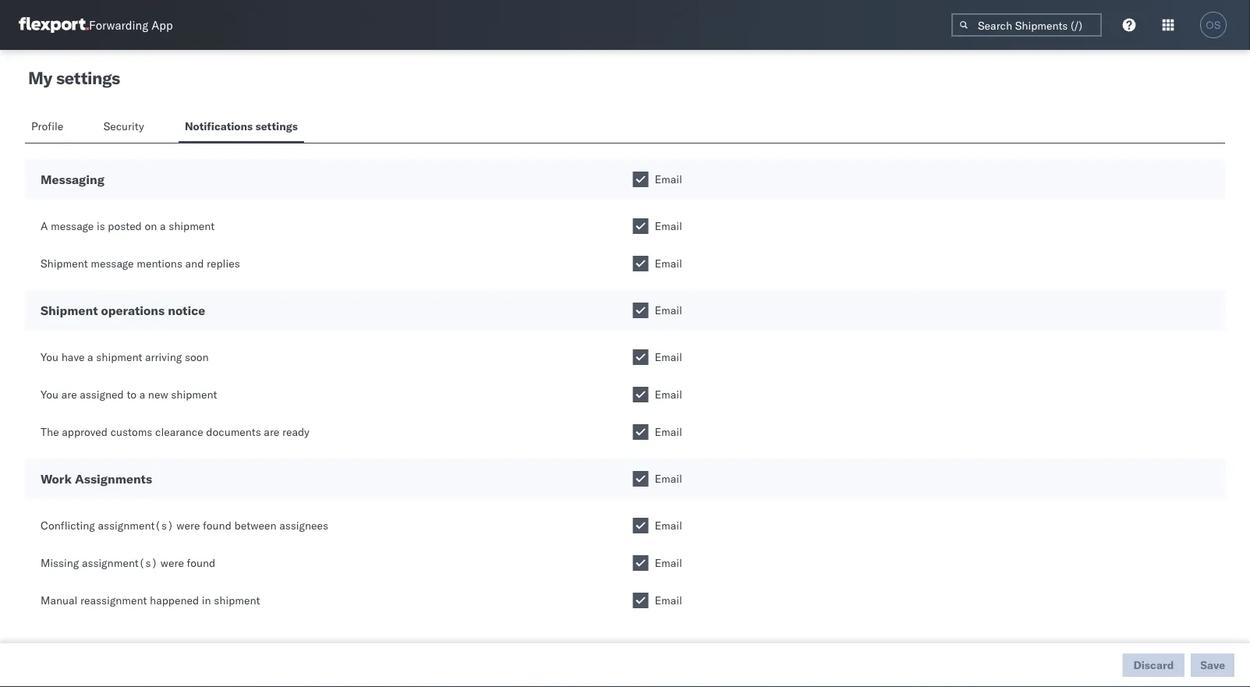 Task type: vqa. For each thing, say whether or not it's contained in the screenshot.
MMM D, YYYY text box corresponding to fourth -- : -- -- text box
no



Task type: describe. For each thing, give the bounding box(es) containing it.
the
[[41, 425, 59, 439]]

shipment operations notice
[[41, 303, 205, 318]]

1 horizontal spatial are
[[264, 425, 280, 439]]

forwarding app
[[89, 18, 173, 32]]

profile button
[[25, 112, 72, 143]]

you for you are assigned to a new shipment
[[41, 388, 59, 401]]

assignment(s) for missing
[[82, 556, 158, 570]]

found for conflicting assignment(s) were found between assignees
[[203, 519, 232, 532]]

manual reassignment happened in shipment
[[41, 594, 260, 607]]

the approved customs clearance documents are ready
[[41, 425, 310, 439]]

ready
[[282, 425, 310, 439]]

forwarding app link
[[19, 17, 173, 33]]

notice
[[168, 303, 205, 318]]

forwarding
[[89, 18, 148, 32]]

shipment right in
[[214, 594, 260, 607]]

2 vertical spatial a
[[139, 388, 145, 401]]

flexport. image
[[19, 17, 89, 33]]

message for a
[[51, 219, 94, 233]]

settings for notifications settings
[[256, 119, 298, 133]]

you for you have a shipment arriving soon
[[41, 350, 59, 364]]

shipment message mentions and replies
[[41, 257, 240, 270]]

mentions
[[137, 257, 183, 270]]

notifications settings button
[[179, 112, 304, 143]]

shipment up and
[[169, 219, 215, 233]]

0 horizontal spatial a
[[87, 350, 93, 364]]

work assignments
[[41, 471, 152, 487]]

conflicting
[[41, 519, 95, 532]]

my settings
[[28, 67, 120, 89]]

os
[[1206, 19, 1221, 31]]

work
[[41, 471, 72, 487]]

missing assignment(s) were found
[[41, 556, 216, 570]]

notifications settings
[[185, 119, 298, 133]]

os button
[[1196, 7, 1232, 43]]

is
[[97, 219, 105, 233]]

shipment up you are assigned to a new shipment
[[96, 350, 142, 364]]

clearance
[[155, 425, 203, 439]]

email for the approved customs clearance documents are ready
[[655, 425, 683, 439]]

message for shipment
[[91, 257, 134, 270]]

a message is posted on a shipment
[[41, 219, 215, 233]]



Task type: locate. For each thing, give the bounding box(es) containing it.
a
[[160, 219, 166, 233], [87, 350, 93, 364], [139, 388, 145, 401]]

have
[[61, 350, 85, 364]]

a right to
[[139, 388, 145, 401]]

3 email from the top
[[655, 257, 683, 270]]

in
[[202, 594, 211, 607]]

were left between at bottom left
[[177, 519, 200, 532]]

settings right my
[[56, 67, 120, 89]]

email for a message is posted on a shipment
[[655, 219, 683, 233]]

email for missing assignment(s) were found
[[655, 556, 683, 570]]

app
[[151, 18, 173, 32]]

message down the is
[[91, 257, 134, 270]]

you
[[41, 350, 59, 364], [41, 388, 59, 401]]

were for conflicting
[[177, 519, 200, 532]]

2 shipment from the top
[[41, 303, 98, 318]]

missing
[[41, 556, 79, 570]]

1 vertical spatial were
[[161, 556, 184, 570]]

email for you have a shipment arriving soon
[[655, 350, 683, 364]]

2 horizontal spatial a
[[160, 219, 166, 233]]

shipment for shipment message mentions and replies
[[41, 257, 88, 270]]

between
[[234, 519, 277, 532]]

shipment right new
[[171, 388, 217, 401]]

found for missing assignment(s) were found
[[187, 556, 216, 570]]

you have a shipment arriving soon
[[41, 350, 209, 364]]

10 email from the top
[[655, 556, 683, 570]]

assigned
[[80, 388, 124, 401]]

email for you are assigned to a new shipment
[[655, 388, 683, 401]]

0 horizontal spatial settings
[[56, 67, 120, 89]]

settings for my settings
[[56, 67, 120, 89]]

a right have
[[87, 350, 93, 364]]

0 vertical spatial found
[[203, 519, 232, 532]]

email for conflicting assignment(s) were found between assignees
[[655, 519, 683, 532]]

replies
[[207, 257, 240, 270]]

2 you from the top
[[41, 388, 59, 401]]

settings
[[56, 67, 120, 89], [256, 119, 298, 133]]

shipment down a
[[41, 257, 88, 270]]

were
[[177, 519, 200, 532], [161, 556, 184, 570]]

email for manual reassignment happened in shipment
[[655, 594, 683, 607]]

email for messaging
[[655, 172, 683, 186]]

1 vertical spatial you
[[41, 388, 59, 401]]

conflicting assignment(s) were found between assignees
[[41, 519, 329, 532]]

11 email from the top
[[655, 594, 683, 607]]

reassignment
[[80, 594, 147, 607]]

1 vertical spatial message
[[91, 257, 134, 270]]

1 vertical spatial are
[[264, 425, 280, 439]]

shipment up have
[[41, 303, 98, 318]]

found left between at bottom left
[[203, 519, 232, 532]]

assignment(s)
[[98, 519, 174, 532], [82, 556, 158, 570]]

manual
[[41, 594, 78, 607]]

2 email from the top
[[655, 219, 683, 233]]

shipment
[[169, 219, 215, 233], [96, 350, 142, 364], [171, 388, 217, 401], [214, 594, 260, 607]]

operations
[[101, 303, 165, 318]]

my
[[28, 67, 52, 89]]

profile
[[31, 119, 63, 133]]

documents
[[206, 425, 261, 439]]

messaging
[[41, 172, 104, 187]]

0 vertical spatial assignment(s)
[[98, 519, 174, 532]]

0 horizontal spatial are
[[61, 388, 77, 401]]

email for shipment message mentions and replies
[[655, 257, 683, 270]]

0 vertical spatial a
[[160, 219, 166, 233]]

message right a
[[51, 219, 94, 233]]

were up happened
[[161, 556, 184, 570]]

1 vertical spatial a
[[87, 350, 93, 364]]

1 vertical spatial shipment
[[41, 303, 98, 318]]

assignments
[[75, 471, 152, 487]]

9 email from the top
[[655, 519, 683, 532]]

approved
[[62, 425, 108, 439]]

you left have
[[41, 350, 59, 364]]

assignment(s) up missing assignment(s) were found
[[98, 519, 174, 532]]

customs
[[110, 425, 152, 439]]

and
[[185, 257, 204, 270]]

new
[[148, 388, 168, 401]]

you up the
[[41, 388, 59, 401]]

shipment for shipment operations notice
[[41, 303, 98, 318]]

found
[[203, 519, 232, 532], [187, 556, 216, 570]]

0 vertical spatial were
[[177, 519, 200, 532]]

6 email from the top
[[655, 388, 683, 401]]

7 email from the top
[[655, 425, 683, 439]]

are left assigned at the bottom left of page
[[61, 388, 77, 401]]

assignment(s) for conflicting
[[98, 519, 174, 532]]

8 email from the top
[[655, 472, 683, 486]]

posted
[[108, 219, 142, 233]]

1 you from the top
[[41, 350, 59, 364]]

None checkbox
[[633, 218, 649, 234], [633, 256, 649, 272], [633, 350, 649, 365], [633, 387, 649, 403], [633, 471, 649, 487], [633, 518, 649, 534], [633, 218, 649, 234], [633, 256, 649, 272], [633, 350, 649, 365], [633, 387, 649, 403], [633, 471, 649, 487], [633, 518, 649, 534]]

1 horizontal spatial settings
[[256, 119, 298, 133]]

assignees
[[280, 519, 329, 532]]

arriving
[[145, 350, 182, 364]]

1 email from the top
[[655, 172, 683, 186]]

soon
[[185, 350, 209, 364]]

0 vertical spatial settings
[[56, 67, 120, 89]]

settings right notifications
[[256, 119, 298, 133]]

notifications
[[185, 119, 253, 133]]

happened
[[150, 594, 199, 607]]

4 email from the top
[[655, 303, 683, 317]]

0 vertical spatial you
[[41, 350, 59, 364]]

on
[[145, 219, 157, 233]]

0 vertical spatial shipment
[[41, 257, 88, 270]]

are left ready
[[264, 425, 280, 439]]

Search Shipments (/) text field
[[952, 13, 1102, 37]]

message
[[51, 219, 94, 233], [91, 257, 134, 270]]

to
[[127, 388, 137, 401]]

security button
[[97, 112, 154, 143]]

1 vertical spatial settings
[[256, 119, 298, 133]]

found up in
[[187, 556, 216, 570]]

email
[[655, 172, 683, 186], [655, 219, 683, 233], [655, 257, 683, 270], [655, 303, 683, 317], [655, 350, 683, 364], [655, 388, 683, 401], [655, 425, 683, 439], [655, 472, 683, 486], [655, 519, 683, 532], [655, 556, 683, 570], [655, 594, 683, 607]]

1 vertical spatial found
[[187, 556, 216, 570]]

settings inside button
[[256, 119, 298, 133]]

were for missing
[[161, 556, 184, 570]]

you are assigned to a new shipment
[[41, 388, 217, 401]]

1 horizontal spatial a
[[139, 388, 145, 401]]

assignment(s) up reassignment
[[82, 556, 158, 570]]

5 email from the top
[[655, 350, 683, 364]]

email for work assignments
[[655, 472, 683, 486]]

security
[[103, 119, 144, 133]]

a right 'on' on the left top
[[160, 219, 166, 233]]

shipment
[[41, 257, 88, 270], [41, 303, 98, 318]]

None checkbox
[[633, 172, 649, 187], [633, 303, 649, 318], [633, 424, 649, 440], [633, 555, 649, 571], [633, 593, 649, 609], [633, 172, 649, 187], [633, 303, 649, 318], [633, 424, 649, 440], [633, 555, 649, 571], [633, 593, 649, 609]]

a
[[41, 219, 48, 233]]

0 vertical spatial message
[[51, 219, 94, 233]]

0 vertical spatial are
[[61, 388, 77, 401]]

are
[[61, 388, 77, 401], [264, 425, 280, 439]]

email for shipment operations notice
[[655, 303, 683, 317]]

1 shipment from the top
[[41, 257, 88, 270]]

1 vertical spatial assignment(s)
[[82, 556, 158, 570]]



